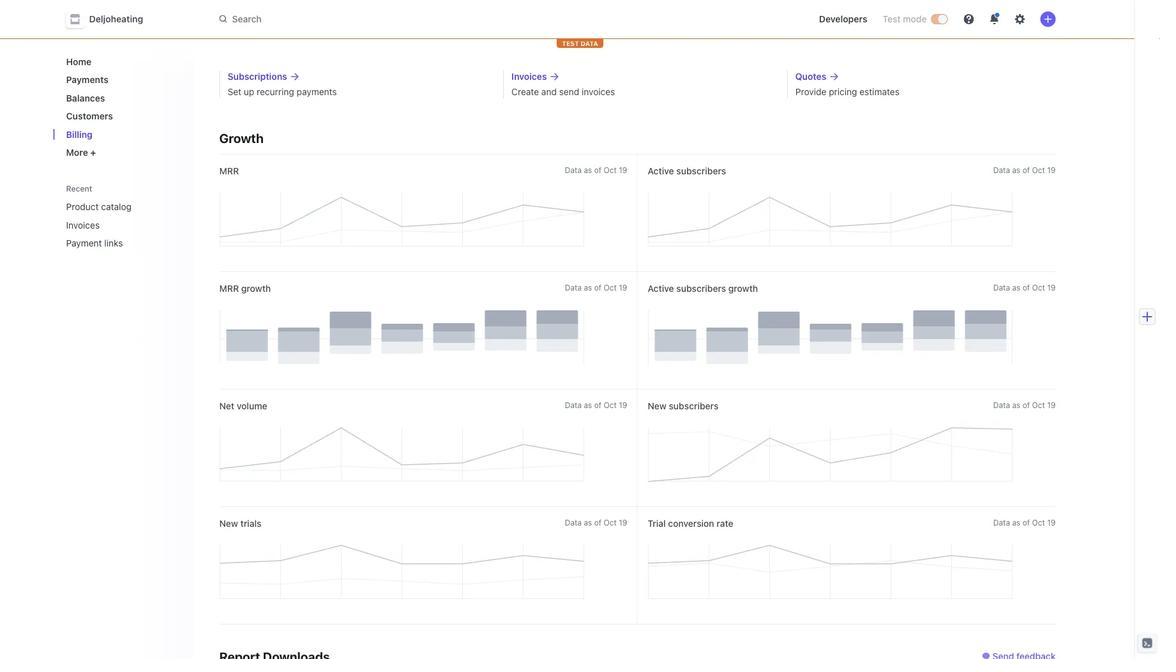 Task type: vqa. For each thing, say whether or not it's contained in the screenshot.
save
no



Task type: describe. For each thing, give the bounding box(es) containing it.
recurring
[[257, 87, 294, 97]]

clear history image
[[172, 184, 180, 192]]

data as of oct 19 for new trials
[[565, 518, 628, 527]]

as for new subscribers
[[1013, 401, 1021, 410]]

of for mrr
[[595, 165, 602, 174]]

data for mrr growth
[[565, 283, 582, 292]]

invoices link for product catalog link
[[61, 215, 166, 235]]

data for active subscribers growth
[[994, 283, 1011, 292]]

customers
[[66, 111, 113, 121]]

active for active subscribers growth
[[648, 283, 674, 294]]

test
[[562, 40, 579, 47]]

as for active subscribers
[[1013, 165, 1021, 174]]

customers link
[[61, 106, 184, 126]]

Search text field
[[212, 8, 572, 31]]

data for trial conversion rate
[[994, 518, 1011, 527]]

as for trial conversion rate
[[1013, 518, 1021, 527]]

quotes link
[[796, 70, 1056, 83]]

payment links
[[66, 238, 123, 249]]

rate
[[717, 518, 734, 529]]

recent
[[66, 184, 92, 193]]

catalog
[[101, 202, 132, 212]]

mrr for mrr
[[219, 166, 239, 176]]

oct for trial conversion rate
[[1033, 518, 1046, 527]]

invoices inside recent element
[[66, 220, 100, 230]]

more +
[[66, 147, 96, 158]]

of for new trials
[[595, 518, 602, 527]]

mrr growth
[[219, 283, 271, 294]]

trials
[[241, 518, 262, 529]]

payments
[[297, 87, 337, 97]]

mrr for mrr growth
[[219, 283, 239, 294]]

notifications image
[[990, 14, 1000, 24]]

home
[[66, 56, 91, 67]]

set up recurring payments
[[228, 87, 337, 97]]

billing
[[66, 129, 93, 140]]

pin to navigation image for catalog
[[172, 202, 182, 212]]

new for new subscribers
[[648, 401, 667, 411]]

19 for active subscribers
[[1048, 165, 1056, 174]]

of for net volume
[[595, 401, 602, 410]]

subscribers for active subscribers growth
[[677, 283, 726, 294]]

as for new trials
[[584, 518, 592, 527]]

search
[[232, 14, 262, 24]]

of for new subscribers
[[1023, 401, 1031, 410]]

core navigation links element
[[61, 51, 184, 163]]

data as of oct 19 for mrr
[[565, 165, 628, 174]]

data as of oct 19 for mrr growth
[[565, 283, 628, 292]]

new for new trials
[[219, 518, 238, 529]]

more
[[66, 147, 88, 158]]

19 for mrr growth
[[619, 283, 628, 292]]

new subscribers
[[648, 401, 719, 411]]

oct for active subscribers
[[1033, 165, 1046, 174]]

of for active subscribers
[[1023, 165, 1031, 174]]

product
[[66, 202, 99, 212]]

subscribers for active subscribers
[[677, 166, 726, 176]]

volume
[[237, 401, 267, 411]]

19 for active subscribers growth
[[1048, 283, 1056, 292]]

0 vertical spatial invoices
[[512, 71, 547, 82]]

data as of oct 19 for new subscribers
[[994, 401, 1056, 410]]

active for active subscribers
[[648, 166, 674, 176]]

data for new trials
[[565, 518, 582, 527]]

data for active subscribers
[[994, 165, 1011, 174]]

test mode
[[883, 14, 927, 24]]

19 for new trials
[[619, 518, 628, 527]]

net
[[219, 401, 235, 411]]

test data
[[562, 40, 599, 47]]

of for mrr growth
[[595, 283, 602, 292]]

recent element
[[53, 196, 194, 254]]

create
[[512, 87, 539, 97]]

19 for new subscribers
[[1048, 401, 1056, 410]]

of for trial conversion rate
[[1023, 518, 1031, 527]]

data for new subscribers
[[994, 401, 1011, 410]]

deljoheating button
[[66, 10, 156, 28]]

as for mrr
[[584, 165, 592, 174]]

19 for trial conversion rate
[[1048, 518, 1056, 527]]

data as of oct 19 for active subscribers growth
[[994, 283, 1056, 292]]

set
[[228, 87, 242, 97]]



Task type: locate. For each thing, give the bounding box(es) containing it.
0 vertical spatial new
[[648, 401, 667, 411]]

data for net volume
[[565, 401, 582, 410]]

1 vertical spatial active
[[648, 283, 674, 294]]

invoices
[[512, 71, 547, 82], [66, 220, 100, 230]]

links
[[104, 238, 123, 249]]

of for active subscribers growth
[[1023, 283, 1031, 292]]

19
[[619, 165, 628, 174], [1048, 165, 1056, 174], [619, 283, 628, 292], [1048, 283, 1056, 292], [619, 401, 628, 410], [1048, 401, 1056, 410], [619, 518, 628, 527], [1048, 518, 1056, 527]]

up
[[244, 87, 254, 97]]

active
[[648, 166, 674, 176], [648, 283, 674, 294]]

of
[[595, 165, 602, 174], [1023, 165, 1031, 174], [595, 283, 602, 292], [1023, 283, 1031, 292], [595, 401, 602, 410], [1023, 401, 1031, 410], [595, 518, 602, 527], [1023, 518, 1031, 527]]

0 vertical spatial mrr
[[219, 166, 239, 176]]

create and send invoices
[[512, 87, 615, 97]]

0 horizontal spatial growth
[[241, 283, 271, 294]]

subscribers
[[677, 166, 726, 176], [677, 283, 726, 294], [669, 401, 719, 411]]

estimates
[[860, 87, 900, 97]]

data for mrr
[[565, 165, 582, 174]]

test
[[883, 14, 901, 24]]

balances
[[66, 93, 105, 103]]

invoices link
[[512, 70, 772, 83], [61, 215, 166, 235]]

invoices up create
[[512, 71, 547, 82]]

as for net volume
[[584, 401, 592, 410]]

mrr
[[219, 166, 239, 176], [219, 283, 239, 294]]

+
[[90, 147, 96, 158]]

pricing
[[829, 87, 858, 97]]

trial
[[648, 518, 666, 529]]

invoices link up links
[[61, 215, 166, 235]]

2 pin to navigation image from the top
[[172, 220, 182, 230]]

3 pin to navigation image from the top
[[172, 238, 182, 248]]

product catalog link
[[61, 196, 166, 217]]

deljoheating
[[89, 14, 143, 24]]

conversion
[[669, 518, 715, 529]]

oct for new trials
[[604, 518, 617, 527]]

1 horizontal spatial growth
[[729, 283, 758, 294]]

billing link
[[61, 124, 184, 145]]

subscribers for new subscribers
[[669, 401, 719, 411]]

payments link
[[61, 69, 184, 90]]

1 growth from the left
[[241, 283, 271, 294]]

new trials
[[219, 518, 262, 529]]

2 mrr from the top
[[219, 283, 239, 294]]

oct for mrr
[[604, 165, 617, 174]]

send
[[559, 87, 580, 97]]

0 vertical spatial subscribers
[[677, 166, 726, 176]]

1 mrr from the top
[[219, 166, 239, 176]]

1 horizontal spatial invoices link
[[512, 70, 772, 83]]

1 active from the top
[[648, 166, 674, 176]]

2 vertical spatial pin to navigation image
[[172, 238, 182, 248]]

growth
[[219, 130, 264, 145]]

invoices link for the subscriptions link
[[512, 70, 772, 83]]

invoices link up invoices
[[512, 70, 772, 83]]

product catalog
[[66, 202, 132, 212]]

Search search field
[[212, 8, 572, 31]]

developers
[[819, 14, 868, 24]]

trial conversion rate
[[648, 518, 734, 529]]

settings image
[[1015, 14, 1026, 24]]

pin to navigation image
[[172, 202, 182, 212], [172, 220, 182, 230], [172, 238, 182, 248]]

1 vertical spatial mrr
[[219, 283, 239, 294]]

oct for active subscribers growth
[[1033, 283, 1046, 292]]

subscriptions
[[228, 71, 287, 82]]

payment links link
[[61, 233, 166, 254]]

and
[[542, 87, 557, 97]]

data as of oct 19 for trial conversion rate
[[994, 518, 1056, 527]]

active subscribers
[[648, 166, 726, 176]]

provide pricing estimates
[[796, 87, 900, 97]]

oct for new subscribers
[[1033, 401, 1046, 410]]

1 vertical spatial invoices
[[66, 220, 100, 230]]

quotes
[[796, 71, 827, 82]]

data
[[565, 165, 582, 174], [994, 165, 1011, 174], [565, 283, 582, 292], [994, 283, 1011, 292], [565, 401, 582, 410], [994, 401, 1011, 410], [565, 518, 582, 527], [994, 518, 1011, 527]]

invoices down product
[[66, 220, 100, 230]]

19 for net volume
[[619, 401, 628, 410]]

data as of oct 19
[[565, 165, 628, 174], [994, 165, 1056, 174], [565, 283, 628, 292], [994, 283, 1056, 292], [565, 401, 628, 410], [994, 401, 1056, 410], [565, 518, 628, 527], [994, 518, 1056, 527]]

data
[[581, 40, 599, 47]]

as for mrr growth
[[584, 283, 592, 292]]

1 vertical spatial subscribers
[[677, 283, 726, 294]]

data as of oct 19 for net volume
[[565, 401, 628, 410]]

0 vertical spatial active
[[648, 166, 674, 176]]

2 vertical spatial subscribers
[[669, 401, 719, 411]]

help image
[[964, 14, 975, 24]]

1 vertical spatial invoices link
[[61, 215, 166, 235]]

subscriptions link
[[228, 70, 488, 83]]

mode
[[903, 14, 927, 24]]

balances link
[[61, 88, 184, 108]]

recent navigation links element
[[53, 178, 194, 254]]

19 for mrr
[[619, 165, 628, 174]]

growth
[[241, 283, 271, 294], [729, 283, 758, 294]]

1 horizontal spatial invoices
[[512, 71, 547, 82]]

1 horizontal spatial new
[[648, 401, 667, 411]]

1 vertical spatial new
[[219, 518, 238, 529]]

net volume
[[219, 401, 267, 411]]

2 growth from the left
[[729, 283, 758, 294]]

new
[[648, 401, 667, 411], [219, 518, 238, 529]]

0 vertical spatial pin to navigation image
[[172, 202, 182, 212]]

payments
[[66, 74, 109, 85]]

home link
[[61, 51, 184, 72]]

oct
[[604, 165, 617, 174], [1033, 165, 1046, 174], [604, 283, 617, 292], [1033, 283, 1046, 292], [604, 401, 617, 410], [1033, 401, 1046, 410], [604, 518, 617, 527], [1033, 518, 1046, 527]]

oct for mrr growth
[[604, 283, 617, 292]]

developers link
[[814, 9, 873, 29]]

as for active subscribers growth
[[1013, 283, 1021, 292]]

as
[[584, 165, 592, 174], [1013, 165, 1021, 174], [584, 283, 592, 292], [1013, 283, 1021, 292], [584, 401, 592, 410], [1013, 401, 1021, 410], [584, 518, 592, 527], [1013, 518, 1021, 527]]

invoices
[[582, 87, 615, 97]]

provide
[[796, 87, 827, 97]]

oct for net volume
[[604, 401, 617, 410]]

active subscribers growth
[[648, 283, 758, 294]]

0 vertical spatial invoices link
[[512, 70, 772, 83]]

payment
[[66, 238, 102, 249]]

1 pin to navigation image from the top
[[172, 202, 182, 212]]

0 horizontal spatial invoices
[[66, 220, 100, 230]]

data as of oct 19 for active subscribers
[[994, 165, 1056, 174]]

0 horizontal spatial new
[[219, 518, 238, 529]]

1 vertical spatial pin to navigation image
[[172, 220, 182, 230]]

2 active from the top
[[648, 283, 674, 294]]

0 horizontal spatial invoices link
[[61, 215, 166, 235]]

pin to navigation image for links
[[172, 238, 182, 248]]



